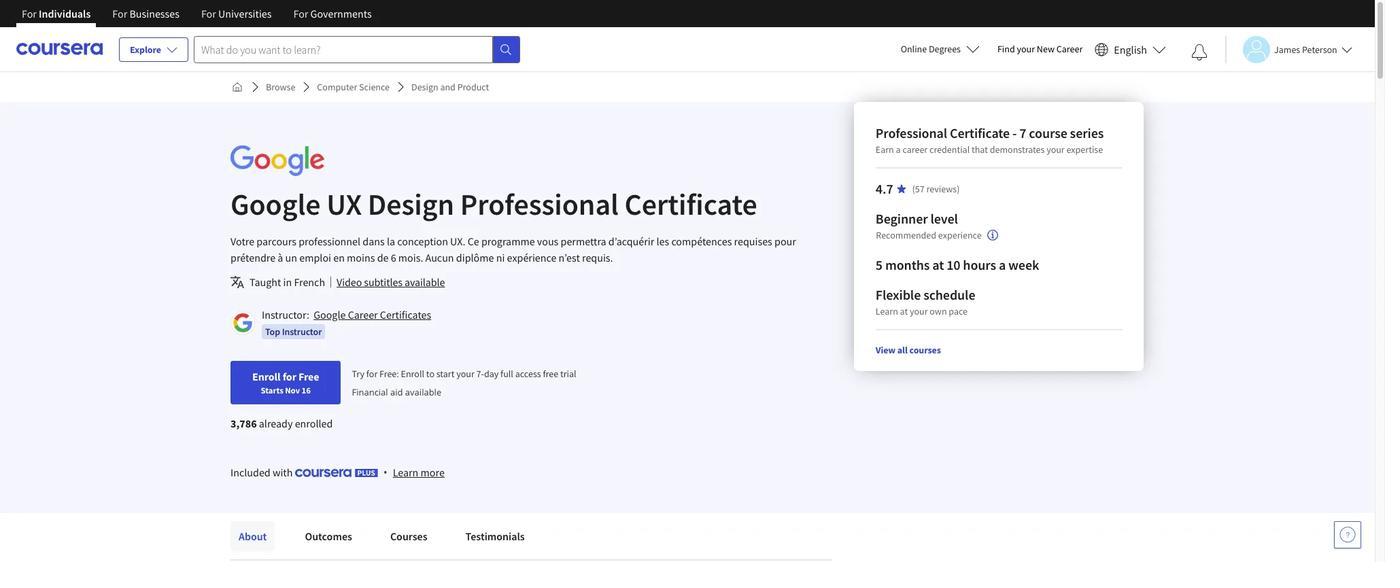 Task type: describe. For each thing, give the bounding box(es) containing it.
expertise
[[1067, 144, 1104, 156]]

your inside professional certificate - 7 course series earn a career credential that demonstrates your expertise
[[1047, 144, 1065, 156]]

access
[[515, 368, 541, 380]]

certificate inside professional certificate - 7 course series earn a career credential that demonstrates your expertise
[[950, 124, 1010, 141]]

english
[[1114, 43, 1147, 56]]

career inside instructor: google career certificates top instructor
[[348, 308, 378, 322]]

ni
[[496, 251, 505, 265]]

emploi
[[299, 251, 331, 265]]

compétences
[[672, 235, 732, 248]]

recommended
[[876, 229, 937, 242]]

start
[[436, 368, 455, 380]]

available inside try for free: enroll to start your 7-day full access free trial financial aid available
[[405, 386, 442, 399]]

full
[[501, 368, 513, 380]]

find
[[998, 43, 1015, 55]]

james
[[1275, 43, 1301, 55]]

courses link
[[382, 522, 436, 552]]

dans
[[363, 235, 385, 248]]

taught
[[250, 275, 281, 289]]

day
[[484, 368, 499, 380]]

browse
[[266, 81, 295, 93]]

for for governments
[[293, 7, 308, 20]]

view all courses link
[[876, 344, 942, 356]]

programme
[[481, 235, 535, 248]]

design and product link
[[406, 75, 495, 99]]

un
[[285, 251, 297, 265]]

professional certificate - 7 course series earn a career credential that demonstrates your expertise
[[876, 124, 1104, 156]]

science
[[359, 81, 390, 93]]

testimonials link
[[457, 522, 533, 552]]

video subtitles available button
[[337, 274, 445, 290]]

about link
[[231, 522, 275, 552]]

n'est
[[559, 251, 580, 265]]

beginner
[[876, 210, 928, 227]]

1 vertical spatial a
[[999, 256, 1006, 273]]

browse link
[[260, 75, 301, 99]]

james peterson button
[[1226, 36, 1353, 63]]

that
[[972, 144, 989, 156]]

and
[[440, 81, 456, 93]]

learn more link
[[393, 465, 445, 481]]

experience
[[938, 229, 982, 242]]

hours
[[964, 256, 997, 273]]

conception
[[397, 235, 448, 248]]

for for individuals
[[22, 7, 37, 20]]

earn
[[876, 144, 895, 156]]

own
[[930, 305, 947, 318]]

enroll inside try for free: enroll to start your 7-day full access free trial financial aid available
[[401, 368, 424, 380]]

your inside flexible schedule learn at your own pace
[[910, 305, 928, 318]]

1 vertical spatial design
[[368, 186, 454, 223]]

professional inside professional certificate - 7 course series earn a career credential that demonstrates your expertise
[[876, 124, 948, 141]]

help center image
[[1340, 527, 1356, 543]]

0 vertical spatial career
[[1057, 43, 1083, 55]]

flexible schedule learn at your own pace
[[876, 286, 976, 318]]

aucun
[[425, 251, 454, 265]]

pour
[[775, 235, 796, 248]]

1 vertical spatial certificate
[[625, 186, 757, 223]]

coursera plus image
[[295, 469, 378, 478]]

for for businesses
[[112, 7, 127, 20]]

instructor
[[282, 326, 322, 338]]

recommended experience
[[876, 229, 982, 242]]

find your new career
[[998, 43, 1083, 55]]

your inside try for free: enroll to start your 7-day full access free trial financial aid available
[[457, 368, 475, 380]]

certificates
[[380, 308, 431, 322]]

nov
[[285, 385, 300, 396]]

show notifications image
[[1192, 44, 1208, 61]]

degrees
[[929, 43, 961, 55]]

à
[[278, 251, 283, 265]]

online degrees button
[[890, 34, 991, 64]]

career
[[903, 144, 928, 156]]

0 vertical spatial google
[[231, 186, 321, 223]]

english button
[[1090, 27, 1172, 71]]

more
[[421, 466, 445, 479]]

• learn more
[[383, 465, 445, 480]]

starts
[[261, 385, 283, 396]]

google career certificates link
[[314, 308, 431, 322]]

outcomes
[[305, 530, 352, 543]]

ux
[[327, 186, 362, 223]]

learn inside • learn more
[[393, 466, 419, 479]]

diplôme
[[456, 251, 494, 265]]

about
[[239, 530, 267, 543]]

video subtitles available
[[337, 275, 445, 289]]

james peterson
[[1275, 43, 1338, 55]]

view all courses
[[876, 344, 942, 356]]

expérience
[[507, 251, 557, 265]]

video
[[337, 275, 362, 289]]

demonstrates
[[990, 144, 1045, 156]]

6
[[391, 251, 396, 265]]

google inside instructor: google career certificates top instructor
[[314, 308, 346, 322]]

les
[[657, 235, 669, 248]]

taught in french
[[250, 275, 325, 289]]

7-
[[476, 368, 484, 380]]

at inside flexible schedule learn at your own pace
[[901, 305, 908, 318]]

votre parcours professionnel dans la conception ux. ce programme vous permettra d'acquérir les compétences requises pour prétendre à un emploi en moins de 6 mois. aucun diplôme ni expérience n'est requis.
[[231, 235, 796, 265]]

for businesses
[[112, 7, 180, 20]]

free:
[[380, 368, 399, 380]]

months
[[886, 256, 930, 273]]



Task type: locate. For each thing, give the bounding box(es) containing it.
your left 7-
[[457, 368, 475, 380]]

professional up career
[[876, 124, 948, 141]]

a left week
[[999, 256, 1006, 273]]

courses
[[910, 344, 942, 356]]

home image
[[232, 82, 243, 92]]

testimonials
[[466, 530, 525, 543]]

learn right • at the left of page
[[393, 466, 419, 479]]

coursera image
[[16, 38, 103, 60]]

online
[[901, 43, 927, 55]]

enrolled
[[295, 417, 333, 431]]

google career certificates image
[[233, 313, 253, 333]]

free
[[543, 368, 558, 380]]

design
[[411, 81, 438, 93], [368, 186, 454, 223]]

enroll inside enroll for free starts nov 16
[[252, 370, 281, 384]]

learn inside flexible schedule learn at your own pace
[[876, 305, 899, 318]]

for inside enroll for free starts nov 16
[[283, 370, 296, 384]]

2 available from the top
[[405, 386, 442, 399]]

career down video
[[348, 308, 378, 322]]

for governments
[[293, 7, 372, 20]]

1 horizontal spatial a
[[999, 256, 1006, 273]]

available
[[405, 275, 445, 289], [405, 386, 442, 399]]

4.7
[[876, 180, 894, 197]]

learn down flexible at right bottom
[[876, 305, 899, 318]]

1 horizontal spatial for
[[366, 368, 378, 380]]

1 horizontal spatial enroll
[[401, 368, 424, 380]]

1 vertical spatial professional
[[460, 186, 619, 223]]

0 horizontal spatial certificate
[[625, 186, 757, 223]]

design left and
[[411, 81, 438, 93]]

top
[[265, 326, 280, 338]]

your left own
[[910, 305, 928, 318]]

courses
[[390, 530, 428, 543]]

banner navigation
[[11, 0, 383, 37]]

0 vertical spatial design
[[411, 81, 438, 93]]

universities
[[218, 7, 272, 20]]

en
[[333, 251, 345, 265]]

0 vertical spatial professional
[[876, 124, 948, 141]]

mois.
[[398, 251, 423, 265]]

outcomes link
[[297, 522, 360, 552]]

What do you want to learn? text field
[[194, 36, 493, 63]]

1 horizontal spatial certificate
[[950, 124, 1010, 141]]

for for universities
[[201, 7, 216, 20]]

flexible
[[876, 286, 921, 303]]

1 vertical spatial google
[[314, 308, 346, 322]]

16
[[302, 385, 311, 396]]

for for try
[[366, 368, 378, 380]]

moins
[[347, 251, 375, 265]]

your right find
[[1017, 43, 1035, 55]]

-
[[1013, 124, 1017, 141]]

explore button
[[119, 37, 188, 62]]

1 vertical spatial career
[[348, 308, 378, 322]]

0 horizontal spatial for
[[283, 370, 296, 384]]

a right the earn
[[896, 144, 901, 156]]

your down course
[[1047, 144, 1065, 156]]

course
[[1030, 124, 1068, 141]]

3,786 already enrolled
[[231, 417, 333, 431]]

level
[[931, 210, 959, 227]]

google up instructor at the left bottom of page
[[314, 308, 346, 322]]

0 horizontal spatial at
[[901, 305, 908, 318]]

0 horizontal spatial a
[[896, 144, 901, 156]]

0 horizontal spatial enroll
[[252, 370, 281, 384]]

design inside design and product link
[[411, 81, 438, 93]]

computer
[[317, 81, 357, 93]]

beginner level
[[876, 210, 959, 227]]

4 for from the left
[[293, 7, 308, 20]]

for individuals
[[22, 7, 91, 20]]

free
[[299, 370, 319, 384]]

permettra
[[561, 235, 606, 248]]

1 horizontal spatial at
[[933, 256, 945, 273]]

for
[[22, 7, 37, 20], [112, 7, 127, 20], [201, 7, 216, 20], [293, 7, 308, 20]]

for left the businesses
[[112, 7, 127, 20]]

enroll left "to"
[[401, 368, 424, 380]]

1 available from the top
[[405, 275, 445, 289]]

for up nov
[[283, 370, 296, 384]]

1 for from the left
[[22, 7, 37, 20]]

2 for from the left
[[112, 7, 127, 20]]

certificate up compétences
[[625, 186, 757, 223]]

reviews)
[[927, 183, 960, 195]]

for left individuals
[[22, 7, 37, 20]]

0 horizontal spatial professional
[[460, 186, 619, 223]]

design up conception
[[368, 186, 454, 223]]

0 vertical spatial learn
[[876, 305, 899, 318]]

votre
[[231, 235, 254, 248]]

google ux design professional certificate
[[231, 186, 757, 223]]

1 horizontal spatial professional
[[876, 124, 948, 141]]

3 for from the left
[[201, 7, 216, 20]]

at down flexible at right bottom
[[901, 305, 908, 318]]

vous
[[537, 235, 559, 248]]

a inside professional certificate - 7 course series earn a career credential that demonstrates your expertise
[[896, 144, 901, 156]]

governments
[[311, 7, 372, 20]]

0 vertical spatial available
[[405, 275, 445, 289]]

la
[[387, 235, 395, 248]]

(57
[[913, 183, 925, 195]]

week
[[1009, 256, 1040, 273]]

french
[[294, 275, 325, 289]]

1 vertical spatial at
[[901, 305, 908, 318]]

1 horizontal spatial learn
[[876, 305, 899, 318]]

enroll up starts
[[252, 370, 281, 384]]

online degrees
[[901, 43, 961, 55]]

aid
[[390, 386, 403, 399]]

certificate
[[950, 124, 1010, 141], [625, 186, 757, 223]]

for inside try for free: enroll to start your 7-day full access free trial financial aid available
[[366, 368, 378, 380]]

already
[[259, 417, 293, 431]]

0 vertical spatial at
[[933, 256, 945, 273]]

enroll for free starts nov 16
[[252, 370, 319, 396]]

career
[[1057, 43, 1083, 55], [348, 308, 378, 322]]

businesses
[[130, 7, 180, 20]]

google
[[231, 186, 321, 223], [314, 308, 346, 322]]

for left governments
[[293, 7, 308, 20]]

professionnel
[[299, 235, 361, 248]]

new
[[1037, 43, 1055, 55]]

available down "to"
[[405, 386, 442, 399]]

0 horizontal spatial career
[[348, 308, 378, 322]]

10
[[947, 256, 961, 273]]

1 vertical spatial learn
[[393, 466, 419, 479]]

career right new
[[1057, 43, 1083, 55]]

information about difficulty level pre-requisites. image
[[987, 230, 998, 241]]

for right the 'try'
[[366, 368, 378, 380]]

professional up vous
[[460, 186, 619, 223]]

ux.
[[450, 235, 466, 248]]

0 vertical spatial a
[[896, 144, 901, 156]]

try for free: enroll to start your 7-day full access free trial financial aid available
[[352, 368, 576, 399]]

a
[[896, 144, 901, 156], [999, 256, 1006, 273]]

at left 10
[[933, 256, 945, 273]]

computer science
[[317, 81, 390, 93]]

for for enroll
[[283, 370, 296, 384]]

computer science link
[[312, 75, 395, 99]]

instructor: google career certificates top instructor
[[262, 308, 431, 338]]

None search field
[[194, 36, 520, 63]]

3,786
[[231, 417, 257, 431]]

0 vertical spatial certificate
[[950, 124, 1010, 141]]

google image
[[231, 146, 324, 176]]

find your new career link
[[991, 41, 1090, 58]]

available inside button
[[405, 275, 445, 289]]

explore
[[130, 44, 161, 56]]

view
[[876, 344, 896, 356]]

trial
[[560, 368, 576, 380]]

subtitles
[[364, 275, 403, 289]]

available down mois.
[[405, 275, 445, 289]]

series
[[1071, 124, 1104, 141]]

for left 'universities' on the left top of the page
[[201, 7, 216, 20]]

1 horizontal spatial career
[[1057, 43, 1083, 55]]

parcours
[[257, 235, 297, 248]]

•
[[383, 465, 387, 480]]

1 vertical spatial available
[[405, 386, 442, 399]]

certificate up the that in the top of the page
[[950, 124, 1010, 141]]

product
[[457, 81, 489, 93]]

ce
[[468, 235, 479, 248]]

0 horizontal spatial learn
[[393, 466, 419, 479]]

google up parcours on the left of the page
[[231, 186, 321, 223]]



Task type: vqa. For each thing, say whether or not it's contained in the screenshot.
the - associated with Spring/Summer
no



